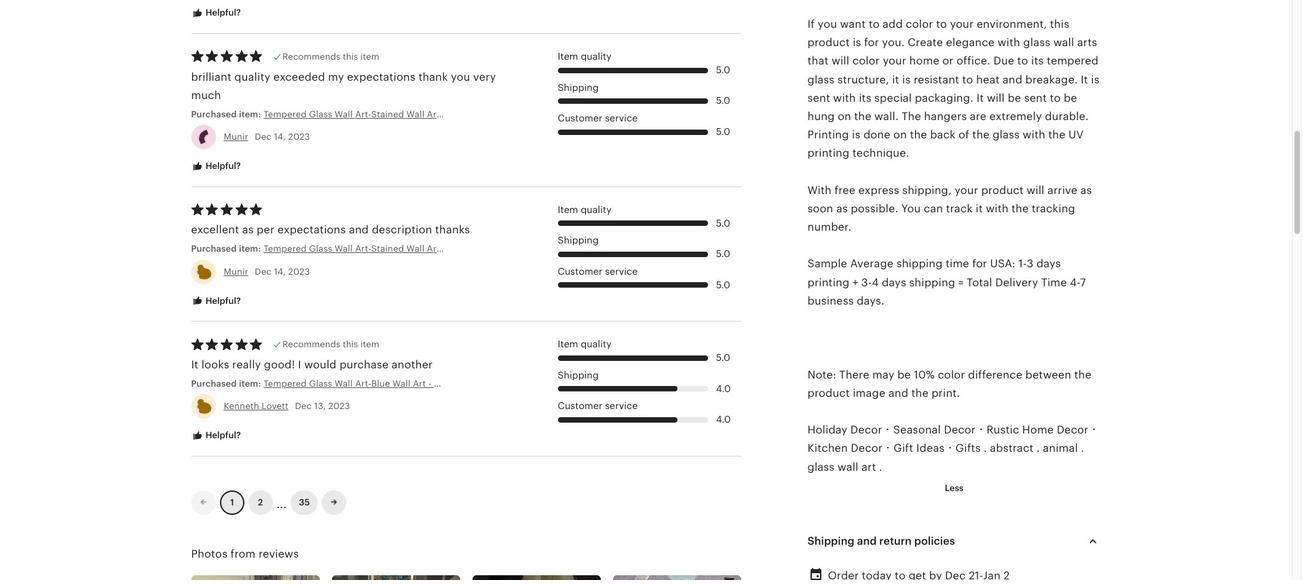 Task type: locate. For each thing, give the bounding box(es) containing it.
0 vertical spatial it
[[892, 74, 900, 85]]

image
[[853, 388, 886, 399]]

helpful? for quality
[[203, 161, 241, 171]]

the left uv
[[1049, 129, 1066, 141]]

2 14, from the top
[[274, 267, 286, 277]]

1 vertical spatial wall
[[838, 461, 859, 473]]

1 14, from the top
[[274, 132, 286, 142]]

2 link
[[248, 491, 273, 515]]

4.0
[[716, 383, 731, 394], [716, 414, 731, 425]]

0 vertical spatial color
[[906, 18, 934, 30]]

. right art
[[879, 461, 883, 473]]

7 5.0 from the top
[[716, 353, 730, 363]]

be inside note: there may be 10% color difference between the product image and the print.
[[898, 369, 911, 381]]

0 vertical spatial 2023
[[288, 132, 310, 142]]

0 horizontal spatial it
[[191, 359, 199, 371]]

1 munir from the top
[[224, 132, 248, 142]]

your down you.
[[883, 55, 907, 67]]

14, down 'per'
[[274, 267, 286, 277]]

purchased item: down excellent
[[191, 244, 264, 254]]

1 vertical spatial item quality
[[558, 204, 612, 215]]

purchased down looks
[[191, 379, 237, 389]]

expectations right 'per'
[[278, 224, 346, 236]]

wall up tempered
[[1054, 37, 1075, 48]]

item quality for brilliant quality  exceeded my expectations thank you very much
[[558, 51, 612, 62]]

2 vertical spatial as
[[242, 224, 254, 236]]

0 horizontal spatial it
[[892, 74, 900, 85]]

. down home
[[1037, 443, 1040, 455]]

2 horizontal spatial will
[[1027, 185, 1045, 196]]

1 vertical spatial as
[[837, 203, 848, 215]]

with
[[998, 37, 1021, 48], [833, 92, 856, 104], [1023, 129, 1046, 141], [986, 203, 1009, 215]]

1 horizontal spatial it
[[976, 203, 983, 215]]

2 vertical spatial item quality
[[558, 339, 612, 350]]

2 horizontal spatial it
[[1081, 74, 1089, 85]]

purchased item: down much
[[191, 109, 264, 119]]

2 vertical spatial purchased
[[191, 379, 237, 389]]

1 vertical spatial service
[[605, 266, 638, 277]]

0 horizontal spatial you
[[451, 71, 470, 83]]

with down environment,
[[998, 37, 1021, 48]]

0 vertical spatial wall
[[1054, 37, 1075, 48]]

1
[[230, 498, 234, 508]]

helpful? down kenneth
[[203, 431, 241, 441]]

1 vertical spatial for
[[973, 258, 987, 270]]

sample
[[808, 258, 848, 270]]

and inside if you want to add color to your environment, this product is for you. create elegance with glass wall arts that will color your home or office. due to its tempered glass structure, it is resistant to heat and breakage. it is sent with its special packaging. it will be sent to be hung on the wall. the hangers are extremely durable. printing is done on the back of the glass with the uv printing technique.
[[1003, 74, 1023, 85]]

it inside if you want to add color to your environment, this product is for you. create elegance with glass wall arts that will color your home or office. due to its tempered glass structure, it is resistant to heat and breakage. it is sent with its special packaging. it will be sent to be hung on the wall. the hangers are extremely durable. printing is done on the back of the glass with the uv printing technique.
[[892, 74, 900, 85]]

2 vertical spatial your
[[955, 185, 979, 196]]

0 vertical spatial service
[[605, 113, 638, 124]]

2 item quality from the top
[[558, 204, 612, 215]]

add
[[883, 18, 903, 30]]

is up special
[[903, 74, 911, 85]]

its down structure,
[[859, 92, 872, 104]]

1 vertical spatial shipping
[[910, 277, 956, 288]]

0 vertical spatial printing
[[808, 148, 850, 159]]

purchased item: down looks
[[191, 379, 264, 389]]

days right 4
[[882, 277, 907, 288]]

1 recommends from the top
[[283, 52, 341, 62]]

are
[[970, 111, 987, 122]]

to up create
[[936, 18, 947, 30]]

if
[[808, 18, 815, 30]]

shipping inside dropdown button
[[808, 536, 855, 547]]

1 vertical spatial purchased item:
[[191, 244, 264, 254]]

customer service for another
[[558, 401, 638, 412]]

sent up hung
[[808, 92, 831, 104]]

on
[[838, 111, 852, 122], [894, 129, 907, 141]]

another
[[392, 359, 433, 371]]

purchased for it looks really good! i would purchase another
[[191, 379, 237, 389]]

art
[[862, 461, 876, 473]]

holiday
[[808, 425, 848, 436]]

shipping
[[558, 82, 599, 93], [558, 235, 599, 246], [558, 370, 599, 381], [808, 536, 855, 547]]

1 service from the top
[[605, 113, 638, 124]]

1 vertical spatial munir link
[[224, 267, 248, 277]]

i
[[298, 359, 301, 371]]

quality inside brilliant quality  exceeded my expectations thank you very much
[[235, 71, 271, 83]]

munir link down brilliant
[[224, 132, 248, 142]]

its up breakage.
[[1032, 55, 1044, 67]]

1 purchased from the top
[[191, 109, 237, 119]]

for
[[865, 37, 879, 48], [973, 258, 987, 270]]

recommends up exceeded
[[283, 52, 341, 62]]

0 vertical spatial munir dec 14, 2023
[[224, 132, 310, 142]]

helpful? button up excellent
[[181, 154, 251, 179]]

1 vertical spatial printing
[[808, 277, 850, 288]]

it up are
[[977, 92, 984, 104]]

product up that
[[808, 37, 850, 48]]

1 vertical spatial recommends
[[283, 340, 341, 350]]

1 purchased item: from the top
[[191, 109, 264, 119]]

2 purchased item: from the top
[[191, 244, 264, 254]]

helpful? button up looks
[[181, 289, 251, 314]]

for left you.
[[865, 37, 879, 48]]

the
[[855, 111, 872, 122], [910, 129, 928, 141], [973, 129, 990, 141], [1049, 129, 1066, 141], [1012, 203, 1029, 215], [1075, 369, 1092, 381], [912, 388, 929, 399]]

. down decor・rustic
[[984, 443, 987, 455]]

you right the if
[[818, 18, 837, 30]]

shipping for excellent as per expectations and description thanks
[[558, 235, 599, 246]]

it right track
[[976, 203, 983, 215]]

0 horizontal spatial for
[[865, 37, 879, 48]]

2 purchased from the top
[[191, 244, 237, 254]]

you left the very
[[451, 71, 470, 83]]

thanks
[[435, 224, 470, 236]]

0 vertical spatial customer
[[558, 113, 603, 124]]

wall
[[1054, 37, 1075, 48], [838, 461, 859, 473]]

3 helpful? from the top
[[203, 296, 241, 306]]

description
[[372, 224, 432, 236]]

2023 for per
[[288, 267, 310, 277]]

purchase
[[340, 359, 389, 371]]

recommends this item up would
[[283, 340, 379, 350]]

0 vertical spatial item quality
[[558, 51, 612, 62]]

print.
[[932, 388, 960, 399]]

13,
[[314, 401, 326, 412]]

1 vertical spatial recommends this item
[[283, 340, 379, 350]]

as down free
[[837, 203, 848, 215]]

wall left art
[[838, 461, 859, 473]]

dec for quality
[[255, 132, 272, 142]]

0 vertical spatial it
[[1081, 74, 1089, 85]]

4 helpful? from the top
[[203, 431, 241, 441]]

1 item: from the top
[[239, 109, 261, 119]]

reviews
[[259, 549, 299, 560]]

you.
[[882, 37, 905, 48]]

and left description
[[349, 224, 369, 236]]

and down may
[[889, 388, 909, 399]]

it down tempered
[[1081, 74, 1089, 85]]

1 recommends this item from the top
[[283, 52, 379, 62]]

1 munir dec 14, 2023 from the top
[[224, 132, 310, 142]]

0 vertical spatial for
[[865, 37, 879, 48]]

1 item quality from the top
[[558, 51, 612, 62]]

my
[[328, 71, 344, 83]]

is
[[853, 37, 862, 48], [903, 74, 911, 85], [1092, 74, 1100, 85], [852, 129, 861, 141]]

1 vertical spatial its
[[859, 92, 872, 104]]

1 printing from the top
[[808, 148, 850, 159]]

5.0
[[716, 64, 730, 75], [716, 95, 730, 106], [716, 126, 730, 137], [716, 218, 730, 229], [716, 249, 730, 259], [716, 280, 730, 290], [716, 353, 730, 363]]

…
[[277, 492, 287, 513]]

3 item from the top
[[558, 339, 578, 350]]

2 5.0 from the top
[[716, 95, 730, 106]]

1 customer service from the top
[[558, 113, 638, 124]]

2 vertical spatial item
[[558, 339, 578, 350]]

1 item from the top
[[558, 51, 578, 62]]

shipping,
[[903, 185, 952, 196]]

it inside with free express shipping, your product will arrive as soon as possible. you can track it with the tracking number.
[[976, 203, 983, 215]]

for inside sample average shipping time for usa: 1-3 days printing + 3-4 days shipping = total delivery time 4-7 business days.
[[973, 258, 987, 270]]

1 vertical spatial product
[[982, 185, 1024, 196]]

item up brilliant quality  exceeded my expectations thank you very much
[[361, 52, 379, 62]]

2 vertical spatial service
[[605, 401, 638, 412]]

to
[[869, 18, 880, 30], [936, 18, 947, 30], [1018, 55, 1029, 67], [963, 74, 974, 85], [1050, 92, 1061, 104]]

is down tempered
[[1092, 74, 1100, 85]]

color up print.
[[938, 369, 966, 381]]

10%
[[914, 369, 935, 381]]

2023 down exceeded
[[288, 132, 310, 142]]

2 sent from the left
[[1025, 92, 1047, 104]]

the down the
[[910, 129, 928, 141]]

1 vertical spatial it
[[977, 92, 984, 104]]

for up total
[[973, 258, 987, 270]]

1 vertical spatial days
[[882, 277, 907, 288]]

product inside if you want to add color to your environment, this product is for you. create elegance with glass wall arts that will color your home or office. due to its tempered glass structure, it is resistant to heat and breakage. it is sent with its special packaging. it will be sent to be hung on the wall. the hangers are extremely durable. printing is done on the back of the glass with the uv printing technique.
[[808, 37, 850, 48]]

1 vertical spatial 2023
[[288, 267, 310, 277]]

0 horizontal spatial its
[[859, 92, 872, 104]]

between
[[1026, 369, 1072, 381]]

and left return
[[857, 536, 877, 547]]

soon
[[808, 203, 834, 215]]

purchased down excellent
[[191, 244, 237, 254]]

4-
[[1070, 277, 1080, 288]]

5 5.0 from the top
[[716, 249, 730, 259]]

1 vertical spatial customer service
[[558, 266, 638, 277]]

6 5.0 from the top
[[716, 280, 730, 290]]

0 vertical spatial munir link
[[224, 132, 248, 142]]

2 horizontal spatial as
[[1081, 185, 1092, 196]]

brilliant quality  exceeded my expectations thank you very much
[[191, 71, 496, 101]]

service for very
[[605, 113, 638, 124]]

2 helpful? from the top
[[203, 161, 241, 171]]

item up 'purchase'
[[361, 340, 379, 350]]

as
[[1081, 185, 1092, 196], [837, 203, 848, 215], [242, 224, 254, 236]]

recommends up it looks really good! i would purchase another
[[283, 340, 341, 350]]

1 vertical spatial expectations
[[278, 224, 346, 236]]

product
[[808, 37, 850, 48], [982, 185, 1024, 196], [808, 388, 850, 399]]

service for another
[[605, 401, 638, 412]]

can
[[924, 203, 943, 215]]

it
[[1081, 74, 1089, 85], [977, 92, 984, 104], [191, 359, 199, 371]]

days
[[1037, 258, 1061, 270], [882, 277, 907, 288]]

color
[[906, 18, 934, 30], [853, 55, 880, 67], [938, 369, 966, 381]]

1 vertical spatial this
[[343, 52, 358, 62]]

2 4.0 from the top
[[716, 414, 731, 425]]

helpful? button up brilliant
[[181, 1, 251, 26]]

2 service from the top
[[605, 266, 638, 277]]

helpful? button for it
[[181, 424, 251, 449]]

purchased down much
[[191, 109, 237, 119]]

to left add
[[869, 18, 880, 30]]

printing inside if you want to add color to your environment, this product is for you. create elegance with glass wall arts that will color your home or office. due to its tempered glass structure, it is resistant to heat and breakage. it is sent with its special packaging. it will be sent to be hung on the wall. the hangers are extremely durable. printing is done on the back of the glass with the uv printing technique.
[[808, 148, 850, 159]]

1 customer from the top
[[558, 113, 603, 124]]

1 vertical spatial munir dec 14, 2023
[[224, 267, 310, 277]]

there
[[840, 369, 870, 381]]

munir down excellent
[[224, 267, 248, 277]]

printing down printing
[[808, 148, 850, 159]]

as right arrive
[[1081, 185, 1092, 196]]

0 vertical spatial item
[[558, 51, 578, 62]]

munir down brilliant
[[224, 132, 248, 142]]

2 vertical spatial it
[[191, 359, 199, 371]]

3 5.0 from the top
[[716, 126, 730, 137]]

will down heat
[[987, 92, 1005, 104]]

item for thank
[[361, 52, 379, 62]]

shipping left 'time'
[[897, 258, 943, 270]]

1 vertical spatial you
[[451, 71, 470, 83]]

1 vertical spatial 14,
[[274, 267, 286, 277]]

0 vertical spatial product
[[808, 37, 850, 48]]

customer for very
[[558, 113, 603, 124]]

product left arrive
[[982, 185, 1024, 196]]

quality
[[581, 51, 612, 62], [235, 71, 271, 83], [581, 204, 612, 215], [581, 339, 612, 350]]

1 item from the top
[[361, 52, 379, 62]]

helpful? up excellent
[[203, 161, 241, 171]]

2 item from the top
[[361, 340, 379, 350]]

2 vertical spatial purchased item:
[[191, 379, 264, 389]]

with
[[808, 185, 832, 196]]

color inside note: there may be 10% color difference between the product image and the print.
[[938, 369, 966, 381]]

3 customer from the top
[[558, 401, 603, 412]]

purchased item:
[[191, 109, 264, 119], [191, 244, 264, 254], [191, 379, 264, 389]]

ideas・gifts
[[917, 443, 981, 455]]

this up tempered
[[1050, 18, 1070, 30]]

14, for exceeded
[[274, 132, 286, 142]]

2 munir from the top
[[224, 267, 248, 277]]

recommends this item up the my
[[283, 52, 379, 62]]

1 vertical spatial item
[[558, 204, 578, 215]]

resistant
[[914, 74, 960, 85]]

recommends
[[283, 52, 341, 62], [283, 340, 341, 350]]

2 vertical spatial item:
[[239, 379, 261, 389]]

policies
[[915, 536, 955, 547]]

1 vertical spatial on
[[894, 129, 907, 141]]

expectations
[[347, 71, 416, 83], [278, 224, 346, 236]]

0 vertical spatial this
[[1050, 18, 1070, 30]]

you
[[902, 203, 921, 215]]

glass down that
[[808, 74, 835, 85]]

3 purchased item: from the top
[[191, 379, 264, 389]]

color up create
[[906, 18, 934, 30]]

customer
[[558, 113, 603, 124], [558, 266, 603, 277], [558, 401, 603, 412]]

track
[[946, 203, 973, 215]]

2 munir link from the top
[[224, 267, 248, 277]]

0 vertical spatial purchased
[[191, 109, 237, 119]]

be up durable.
[[1064, 92, 1078, 104]]

2 item: from the top
[[239, 244, 261, 254]]

your up elegance
[[950, 18, 974, 30]]

less button
[[935, 477, 974, 501]]

animal
[[1043, 443, 1078, 455]]

recommends for my
[[283, 52, 341, 62]]

on down the
[[894, 129, 907, 141]]

1 vertical spatial item
[[361, 340, 379, 350]]

will right that
[[832, 55, 850, 67]]

total
[[967, 277, 993, 288]]

14,
[[274, 132, 286, 142], [274, 267, 286, 277]]

glass
[[1024, 37, 1051, 48], [808, 74, 835, 85], [993, 129, 1020, 141], [808, 461, 835, 473]]

to down breakage.
[[1050, 92, 1061, 104]]

14, down exceeded
[[274, 132, 286, 142]]

with right track
[[986, 203, 1009, 215]]

1 munir link from the top
[[224, 132, 248, 142]]

2 vertical spatial will
[[1027, 185, 1045, 196]]

0 vertical spatial recommends
[[283, 52, 341, 62]]

munir link for excellent
[[224, 267, 248, 277]]

2 vertical spatial color
[[938, 369, 966, 381]]

1 vertical spatial will
[[987, 92, 1005, 104]]

3 helpful? button from the top
[[181, 289, 251, 314]]

the right between at right
[[1075, 369, 1092, 381]]

0 vertical spatial item
[[361, 52, 379, 62]]

expectations right the my
[[347, 71, 416, 83]]

be up extremely on the top right of the page
[[1008, 92, 1022, 104]]

decor・rustic
[[944, 425, 1020, 436]]

good!
[[264, 359, 295, 371]]

2 printing from the top
[[808, 277, 850, 288]]

exceeded
[[273, 71, 325, 83]]

item quality for it looks really good! i would purchase another
[[558, 339, 612, 350]]

munir link down excellent
[[224, 267, 248, 277]]

helpful? up looks
[[203, 296, 241, 306]]

4.0 for customer service
[[716, 414, 731, 425]]

1 horizontal spatial on
[[894, 129, 907, 141]]

1 horizontal spatial it
[[977, 92, 984, 104]]

3 purchased from the top
[[191, 379, 237, 389]]

2 vertical spatial this
[[343, 340, 358, 350]]

1 vertical spatial dec
[[255, 267, 272, 277]]

2 munir dec 14, 2023 from the top
[[224, 267, 310, 277]]

note:
[[808, 369, 837, 381]]

0 vertical spatial will
[[832, 55, 850, 67]]

2 recommends from the top
[[283, 340, 341, 350]]

kenneth
[[224, 401, 259, 412]]

sent down breakage.
[[1025, 92, 1047, 104]]

it
[[892, 74, 900, 85], [976, 203, 983, 215]]

item for would
[[361, 340, 379, 350]]

to right due
[[1018, 55, 1029, 67]]

return
[[880, 536, 912, 547]]

0 vertical spatial 4.0
[[716, 383, 731, 394]]

shipping left "="
[[910, 277, 956, 288]]

tracking
[[1032, 203, 1076, 215]]

2023 down excellent as per expectations and description thanks
[[288, 267, 310, 277]]

0 vertical spatial item:
[[239, 109, 261, 119]]

0 vertical spatial on
[[838, 111, 852, 122]]

the left tracking
[[1012, 203, 1029, 215]]

your up track
[[955, 185, 979, 196]]

kitchen
[[808, 443, 848, 455]]

2 helpful? button from the top
[[181, 154, 251, 179]]

1 vertical spatial munir
[[224, 267, 248, 277]]

purchased item: for quality
[[191, 109, 264, 119]]

3 item quality from the top
[[558, 339, 612, 350]]

1 4.0 from the top
[[716, 383, 731, 394]]

this
[[1050, 18, 1070, 30], [343, 52, 358, 62], [343, 340, 358, 350]]

3 customer service from the top
[[558, 401, 638, 412]]

you inside if you want to add color to your environment, this product is for you. create elegance with glass wall arts that will color your home or office. due to its tempered glass structure, it is resistant to heat and breakage. it is sent with its special packaging. it will be sent to be hung on the wall. the hangers are extremely durable. printing is done on the back of the glass with the uv printing technique.
[[818, 18, 837, 30]]

0 vertical spatial expectations
[[347, 71, 416, 83]]

and inside dropdown button
[[857, 536, 877, 547]]

0 horizontal spatial wall
[[838, 461, 859, 473]]

1 horizontal spatial color
[[906, 18, 934, 30]]

kenneth lovett link
[[224, 401, 289, 412]]

item
[[361, 52, 379, 62], [361, 340, 379, 350]]

color up structure,
[[853, 55, 880, 67]]

it up special
[[892, 74, 900, 85]]

shipping
[[897, 258, 943, 270], [910, 277, 956, 288]]

2 horizontal spatial color
[[938, 369, 966, 381]]

2 item from the top
[[558, 204, 578, 215]]

3 item: from the top
[[239, 379, 261, 389]]

2023 right 13,
[[328, 401, 350, 412]]

customer service
[[558, 113, 638, 124], [558, 266, 638, 277], [558, 401, 638, 412]]

4 helpful? button from the top
[[181, 424, 251, 449]]

0 horizontal spatial be
[[898, 369, 911, 381]]

0 vertical spatial days
[[1037, 258, 1061, 270]]

and down due
[[1003, 74, 1023, 85]]

recommends for good!
[[283, 340, 341, 350]]

1 vertical spatial it
[[976, 203, 983, 215]]

from
[[231, 549, 256, 560]]

2 vertical spatial customer
[[558, 401, 603, 412]]

purchased for brilliant quality  exceeded my expectations thank you very much
[[191, 109, 237, 119]]

0 horizontal spatial on
[[838, 111, 852, 122]]

2 recommends this item from the top
[[283, 340, 379, 350]]

product inside note: there may be 10% color difference between the product image and the print.
[[808, 388, 850, 399]]

1 horizontal spatial its
[[1032, 55, 1044, 67]]

.
[[984, 443, 987, 455], [1037, 443, 1040, 455], [1081, 443, 1085, 455], [879, 461, 883, 473]]

customer for another
[[558, 401, 603, 412]]

be left 10%
[[898, 369, 911, 381]]

0 vertical spatial 14,
[[274, 132, 286, 142]]

printing
[[808, 129, 849, 141]]

helpful? up brilliant
[[203, 8, 241, 18]]

helpful?
[[203, 8, 241, 18], [203, 161, 241, 171], [203, 296, 241, 306], [203, 431, 241, 441]]

0 vertical spatial customer service
[[558, 113, 638, 124]]

this for very
[[343, 52, 358, 62]]

with down structure,
[[833, 92, 856, 104]]

it left looks
[[191, 359, 199, 371]]

customer service for very
[[558, 113, 638, 124]]

1-
[[1019, 258, 1027, 270]]

item for excellent as per expectations and description thanks
[[558, 204, 578, 215]]

35
[[299, 498, 310, 508]]

3 service from the top
[[605, 401, 638, 412]]

quality for brilliant quality  exceeded my expectations thank you very much
[[581, 51, 612, 62]]

2023
[[288, 132, 310, 142], [288, 267, 310, 277], [328, 401, 350, 412]]

2 vertical spatial 2023
[[328, 401, 350, 412]]

product inside with free express shipping, your product will arrive as soon as possible. you can track it with the tracking number.
[[982, 185, 1024, 196]]

1 5.0 from the top
[[716, 64, 730, 75]]

1 vertical spatial customer
[[558, 266, 603, 277]]

on right hung
[[838, 111, 852, 122]]

as left 'per'
[[242, 224, 254, 236]]

printing down sample
[[808, 277, 850, 288]]

1 horizontal spatial for
[[973, 258, 987, 270]]

printing
[[808, 148, 850, 159], [808, 277, 850, 288]]

product down note:
[[808, 388, 850, 399]]



Task type: vqa. For each thing, say whether or not it's contained in the screenshot.
CAN
yes



Task type: describe. For each thing, give the bounding box(es) containing it.
number.
[[808, 221, 852, 233]]

helpful? button for brilliant
[[181, 154, 251, 179]]

the inside with free express shipping, your product will arrive as soon as possible. you can track it with the tracking number.
[[1012, 203, 1029, 215]]

average
[[851, 258, 894, 270]]

glass down environment,
[[1024, 37, 1051, 48]]

this for another
[[343, 340, 358, 350]]

0 horizontal spatial as
[[242, 224, 254, 236]]

0 horizontal spatial days
[[882, 277, 907, 288]]

1 helpful? from the top
[[203, 8, 241, 18]]

packaging.
[[915, 92, 974, 104]]

the right of
[[973, 129, 990, 141]]

uv
[[1069, 129, 1084, 141]]

1 horizontal spatial days
[[1037, 258, 1061, 270]]

munir dec 14, 2023 for exceeded
[[224, 132, 310, 142]]

arts
[[1078, 37, 1098, 48]]

2
[[258, 498, 263, 508]]

item for it looks really good! i would purchase another
[[558, 339, 578, 350]]

days.
[[857, 295, 885, 307]]

munir for excellent
[[224, 267, 248, 277]]

the down 10%
[[912, 388, 929, 399]]

you inside brilliant quality  exceeded my expectations thank you very much
[[451, 71, 470, 83]]

2 horizontal spatial be
[[1064, 92, 1078, 104]]

breakage.
[[1026, 74, 1078, 85]]

0 vertical spatial your
[[950, 18, 974, 30]]

recommends this item for i
[[283, 340, 379, 350]]

2 customer service from the top
[[558, 266, 638, 277]]

done
[[864, 129, 891, 141]]

=
[[959, 277, 964, 288]]

1 link
[[220, 491, 244, 515]]

with inside with free express shipping, your product will arrive as soon as possible. you can track it with the tracking number.
[[986, 203, 1009, 215]]

heat
[[977, 74, 1000, 85]]

home
[[1023, 425, 1054, 436]]

4.0 for shipping
[[716, 383, 731, 394]]

express
[[859, 185, 900, 196]]

0 vertical spatial as
[[1081, 185, 1092, 196]]

1 horizontal spatial as
[[837, 203, 848, 215]]

0 horizontal spatial will
[[832, 55, 850, 67]]

technique.
[[853, 148, 910, 159]]

shipping for it looks really good! i would purchase another
[[558, 370, 599, 381]]

item: for quality
[[239, 109, 261, 119]]

munir link for brilliant
[[224, 132, 248, 142]]

the up done at the top right of page
[[855, 111, 872, 122]]

extremely
[[990, 111, 1042, 122]]

that
[[808, 55, 829, 67]]

brilliant
[[191, 71, 232, 83]]

time
[[946, 258, 970, 270]]

really
[[232, 359, 261, 371]]

purchased item: for looks
[[191, 379, 264, 389]]

environment,
[[977, 18, 1047, 30]]

wall inside holiday decor・seasonal decor・rustic home decor・ kitchen decor・gift ideas・gifts . abstract . animal . glass wall art .
[[838, 461, 859, 473]]

office.
[[957, 55, 991, 67]]

hangers
[[924, 111, 967, 122]]

less
[[945, 483, 964, 494]]

wall inside if you want to add color to your environment, this product is for you. create elegance with glass wall arts that will color your home or office. due to its tempered glass structure, it is resistant to heat and breakage. it is sent with its special packaging. it will be sent to be hung on the wall. the hangers are extremely durable. printing is done on the back of the glass with the uv printing technique.
[[1054, 37, 1075, 48]]

3-
[[862, 277, 872, 288]]

item: for looks
[[239, 379, 261, 389]]

35 link
[[291, 491, 318, 515]]

is left done at the top right of page
[[852, 129, 861, 141]]

+
[[853, 277, 859, 288]]

expectations inside brilliant quality  exceeded my expectations thank you very much
[[347, 71, 416, 83]]

1 horizontal spatial will
[[987, 92, 1005, 104]]

printing inside sample average shipping time for usa: 1-3 days printing + 3-4 days shipping = total delivery time 4-7 business days.
[[808, 277, 850, 288]]

quality for it looks really good! i would purchase another
[[581, 339, 612, 350]]

purchased item: for as
[[191, 244, 264, 254]]

for inside if you want to add color to your environment, this product is for you. create elegance with glass wall arts that will color your home or office. due to its tempered glass structure, it is resistant to heat and breakage. it is sent with its special packaging. it will be sent to be hung on the wall. the hangers are extremely durable. printing is done on the back of the glass with the uv printing technique.
[[865, 37, 879, 48]]

dec for as
[[255, 267, 272, 277]]

0 vertical spatial its
[[1032, 55, 1044, 67]]

munir for brilliant
[[224, 132, 248, 142]]

elegance
[[946, 37, 995, 48]]

arrive
[[1048, 185, 1078, 196]]

if you want to add color to your environment, this product is for you. create elegance with glass wall arts that will color your home or office. due to its tempered glass structure, it is resistant to heat and breakage. it is sent with its special packaging. it will be sent to be hung on the wall. the hangers are extremely durable. printing is done on the back of the glass with the uv printing technique.
[[808, 18, 1100, 159]]

14, for per
[[274, 267, 286, 277]]

want
[[840, 18, 866, 30]]

abstract
[[990, 443, 1034, 455]]

create
[[908, 37, 943, 48]]

would
[[304, 359, 337, 371]]

glass down extremely on the top right of the page
[[993, 129, 1020, 141]]

item for brilliant quality  exceeded my expectations thank you very much
[[558, 51, 578, 62]]

looks
[[201, 359, 229, 371]]

recommends this item for expectations
[[283, 52, 379, 62]]

photos
[[191, 549, 228, 560]]

with free express shipping, your product will arrive as soon as possible. you can track it with the tracking number.
[[808, 185, 1092, 233]]

glass inside holiday decor・seasonal decor・rustic home decor・ kitchen decor・gift ideas・gifts . abstract . animal . glass wall art .
[[808, 461, 835, 473]]

usa:
[[990, 258, 1016, 270]]

decor・seasonal
[[851, 425, 941, 436]]

special
[[875, 92, 912, 104]]

1 sent from the left
[[808, 92, 831, 104]]

much
[[191, 89, 221, 101]]

decor・
[[1057, 425, 1100, 436]]

shipping for brilliant quality  exceeded my expectations thank you very much
[[558, 82, 599, 93]]

3
[[1027, 258, 1034, 270]]

kenneth lovett dec 13, 2023
[[224, 401, 350, 412]]

due
[[994, 55, 1015, 67]]

item: for as
[[239, 244, 261, 254]]

hung
[[808, 111, 835, 122]]

helpful? for as
[[203, 296, 241, 306]]

color for 10%
[[938, 369, 966, 381]]

2 vertical spatial dec
[[295, 401, 312, 412]]

very
[[473, 71, 496, 83]]

home
[[910, 55, 940, 67]]

photos from reviews
[[191, 549, 299, 560]]

1 vertical spatial your
[[883, 55, 907, 67]]

delivery
[[996, 277, 1039, 288]]

excellent as per expectations and description thanks
[[191, 224, 470, 236]]

this inside if you want to add color to your environment, this product is for you. create elegance with glass wall arts that will color your home or office. due to its tempered glass structure, it is resistant to heat and breakage. it is sent with its special packaging. it will be sent to be hung on the wall. the hangers are extremely durable. printing is done on the back of the glass with the uv printing technique.
[[1050, 18, 1070, 30]]

0 horizontal spatial expectations
[[278, 224, 346, 236]]

item quality for excellent as per expectations and description thanks
[[558, 204, 612, 215]]

excellent
[[191, 224, 239, 236]]

business
[[808, 295, 854, 307]]

is down want
[[853, 37, 862, 48]]

quality for excellent as per expectations and description thanks
[[581, 204, 612, 215]]

to down office.
[[963, 74, 974, 85]]

. down decor・
[[1081, 443, 1085, 455]]

4
[[872, 277, 879, 288]]

holiday decor・seasonal decor・rustic home decor・ kitchen decor・gift ideas・gifts . abstract . animal . glass wall art .
[[808, 425, 1100, 473]]

with down extremely on the top right of the page
[[1023, 129, 1046, 141]]

0 vertical spatial shipping
[[897, 258, 943, 270]]

munir dec 14, 2023 for per
[[224, 267, 310, 277]]

shipping and return policies button
[[796, 526, 1113, 558]]

difference
[[968, 369, 1023, 381]]

durable.
[[1045, 111, 1089, 122]]

per
[[257, 224, 275, 236]]

will inside with free express shipping, your product will arrive as soon as possible. you can track it with the tracking number.
[[1027, 185, 1045, 196]]

lovett
[[262, 401, 289, 412]]

shipping and return policies
[[808, 536, 955, 547]]

2023 for exceeded
[[288, 132, 310, 142]]

thank
[[419, 71, 448, 83]]

1 vertical spatial color
[[853, 55, 880, 67]]

1 horizontal spatial be
[[1008, 92, 1022, 104]]

your inside with free express shipping, your product will arrive as soon as possible. you can track it with the tracking number.
[[955, 185, 979, 196]]

it looks really good! i would purchase another
[[191, 359, 433, 371]]

helpful? for looks
[[203, 431, 241, 441]]

wall.
[[875, 111, 899, 122]]

color for add
[[906, 18, 934, 30]]

back
[[931, 129, 956, 141]]

time
[[1042, 277, 1067, 288]]

helpful? button for excellent
[[181, 289, 251, 314]]

1 helpful? button from the top
[[181, 1, 251, 26]]

sample average shipping time for usa: 1-3 days printing + 3-4 days shipping = total delivery time 4-7 business days.
[[808, 258, 1086, 307]]

purchased for excellent as per expectations and description thanks
[[191, 244, 237, 254]]

and inside note: there may be 10% color difference between the product image and the print.
[[889, 388, 909, 399]]

2 customer from the top
[[558, 266, 603, 277]]

decor・gift
[[851, 443, 914, 455]]

4 5.0 from the top
[[716, 218, 730, 229]]



